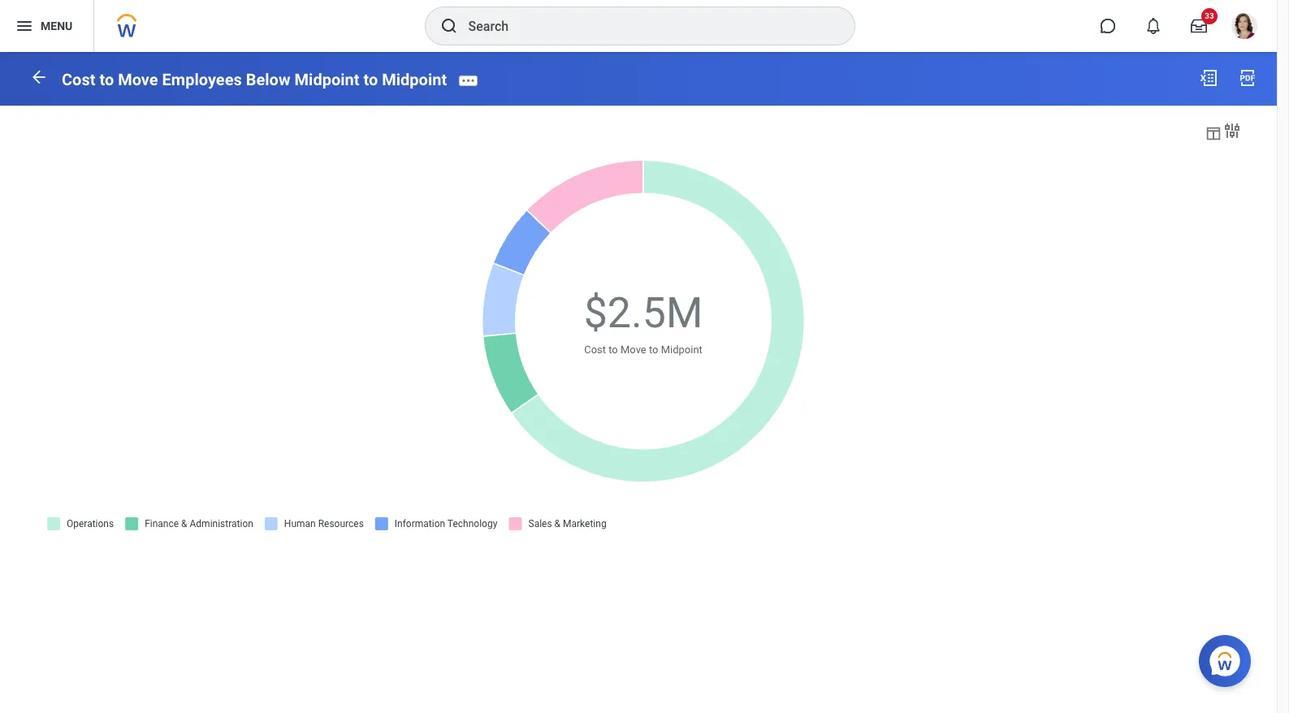 Task type: locate. For each thing, give the bounding box(es) containing it.
1 horizontal spatial move
[[621, 344, 646, 356]]

midpoint for $2.5m
[[661, 344, 702, 356]]

move left employees at top left
[[118, 70, 158, 89]]

1 horizontal spatial cost
[[584, 344, 606, 356]]

move
[[118, 70, 158, 89], [621, 344, 646, 356]]

cost
[[62, 70, 95, 89], [584, 344, 606, 356]]

0 horizontal spatial cost
[[62, 70, 95, 89]]

0 vertical spatial move
[[118, 70, 158, 89]]

1 vertical spatial move
[[621, 344, 646, 356]]

Search Workday  search field
[[468, 8, 821, 44]]

configure and view chart data image
[[1223, 121, 1242, 140], [1205, 124, 1223, 142]]

cost to move employees below midpoint to midpoint
[[62, 70, 447, 89]]

midpoint for cost
[[295, 70, 359, 89]]

cost right previous page image
[[62, 70, 95, 89]]

search image
[[439, 16, 459, 36]]

2 horizontal spatial midpoint
[[661, 344, 702, 356]]

move down $2.5m
[[621, 344, 646, 356]]

employees
[[162, 70, 242, 89]]

0 horizontal spatial move
[[118, 70, 158, 89]]

1 horizontal spatial midpoint
[[382, 70, 447, 89]]

midpoint inside the $2.5m cost to move to midpoint
[[661, 344, 702, 356]]

to
[[99, 70, 114, 89], [363, 70, 378, 89], [609, 344, 618, 356], [649, 344, 658, 356]]

0 vertical spatial cost
[[62, 70, 95, 89]]

midpoint down $2.5m button
[[661, 344, 702, 356]]

view printable version (pdf) image
[[1238, 68, 1257, 88]]

0 horizontal spatial midpoint
[[295, 70, 359, 89]]

previous page image
[[29, 67, 49, 87]]

midpoint
[[295, 70, 359, 89], [382, 70, 447, 89], [661, 344, 702, 356]]

1 vertical spatial cost
[[584, 344, 606, 356]]

menu button
[[0, 0, 94, 52]]

midpoint right below
[[295, 70, 359, 89]]

notifications large image
[[1145, 18, 1162, 34]]

cost inside the $2.5m cost to move to midpoint
[[584, 344, 606, 356]]

cost down $2.5m
[[584, 344, 606, 356]]

midpoint down search image
[[382, 70, 447, 89]]

menu
[[41, 19, 72, 32]]

$2.5m button
[[584, 285, 705, 342]]



Task type: describe. For each thing, give the bounding box(es) containing it.
cost to move employees below midpoint to midpoint link
[[62, 70, 447, 89]]

move inside the $2.5m cost to move to midpoint
[[621, 344, 646, 356]]

$2.5m
[[584, 289, 703, 338]]

inbox large image
[[1191, 18, 1207, 34]]

below
[[246, 70, 290, 89]]

export to excel image
[[1199, 68, 1218, 88]]

justify image
[[15, 16, 34, 36]]

profile logan mcneil image
[[1231, 13, 1257, 42]]

$2.5m main content
[[0, 52, 1277, 558]]

$2.5m cost to move to midpoint
[[584, 289, 703, 356]]

configure and view chart data image down view printable version (pdf) "icon"
[[1223, 121, 1242, 140]]

33 button
[[1181, 8, 1218, 44]]

33
[[1205, 11, 1214, 20]]

configure and view chart data image down export to excel image
[[1205, 124, 1223, 142]]



Task type: vqa. For each thing, say whether or not it's contained in the screenshot.
the leftmost Midpoint
yes



